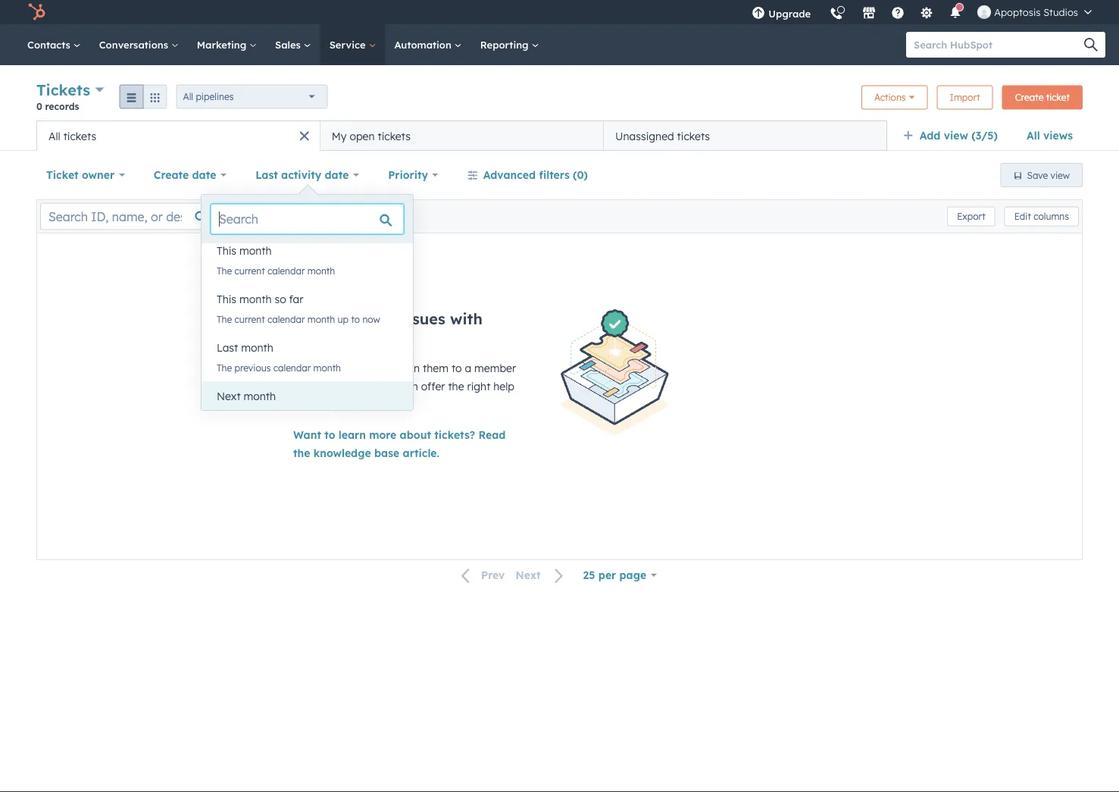 Task type: describe. For each thing, give the bounding box(es) containing it.
month up team
[[313, 362, 341, 373]]

filters
[[539, 168, 570, 182]]

priority button
[[378, 160, 449, 190]]

create date button
[[144, 160, 237, 190]]

this for this month so far
[[217, 293, 237, 306]]

export button
[[948, 207, 996, 226]]

notifications image
[[949, 7, 963, 20]]

this for this month
[[217, 244, 237, 257]]

marketplaces image
[[863, 7, 876, 20]]

notifications button
[[943, 0, 969, 24]]

sales link
[[266, 24, 320, 65]]

of inside keep track of issues with your customers
[[380, 309, 396, 328]]

calling icon button
[[824, 2, 850, 24]]

Search search field
[[211, 204, 404, 234]]

25
[[583, 568, 595, 582]]

last for last activity date
[[256, 168, 278, 182]]

next month the next calendar month
[[217, 390, 323, 422]]

1 vertical spatial right
[[326, 398, 349, 411]]

all tickets button
[[36, 121, 320, 151]]

0
[[36, 100, 42, 112]]

next month button
[[202, 381, 413, 412]]

last activity date
[[256, 168, 349, 182]]

this month button
[[202, 236, 413, 266]]

up
[[338, 313, 349, 325]]

apoptosis
[[995, 6, 1041, 18]]

all tickets
[[49, 129, 96, 142]]

to inside this month so far the current calendar month up to now
[[351, 313, 360, 325]]

save view
[[1027, 169, 1070, 181]]

they
[[375, 380, 397, 393]]

actions
[[875, 92, 906, 103]]

create tickets and assign them to a member of your team so they can offer the right help at the right time.
[[293, 362, 516, 411]]

per
[[599, 568, 616, 582]]

automation link
[[385, 24, 471, 65]]

menu containing apoptosis studios
[[743, 0, 1101, 30]]

create for create date
[[154, 168, 189, 182]]

tickets inside "button"
[[378, 129, 411, 142]]

edit columns button
[[1005, 207, 1079, 226]]

of inside create tickets and assign them to a member of your team so they can offer the right help at the right time.
[[293, 380, 304, 393]]

knowledge
[[314, 446, 371, 460]]

assign
[[388, 362, 420, 375]]

advanced filters (0) button
[[458, 160, 598, 190]]

25 per page
[[583, 568, 647, 582]]

customers
[[333, 328, 411, 347]]

all for all tickets
[[49, 129, 60, 142]]

studios
[[1044, 6, 1079, 18]]

(3/5)
[[972, 129, 998, 142]]

apoptosis studios button
[[969, 0, 1101, 24]]

so inside this month so far the current calendar month up to now
[[275, 293, 286, 306]]

owner
[[82, 168, 114, 182]]

tickets
[[36, 80, 90, 99]]

automation
[[394, 38, 455, 51]]

your inside keep track of issues with your customers
[[293, 328, 328, 347]]

Search HubSpot search field
[[906, 32, 1092, 58]]

sales
[[275, 38, 304, 51]]

tickets for unassigned tickets
[[677, 129, 710, 142]]

to inside create tickets and assign them to a member of your team so they can offer the right help at the right time.
[[452, 362, 462, 375]]

(0)
[[573, 168, 588, 182]]

calendar for next month
[[256, 410, 293, 422]]

current inside this month so far the current calendar month up to now
[[235, 313, 265, 325]]

the inside want to learn more about tickets? read the knowledge base article.
[[293, 446, 310, 460]]

search image
[[1085, 38, 1098, 52]]

hubspot image
[[27, 3, 45, 21]]

to inside want to learn more about tickets? read the knowledge base article.
[[325, 428, 335, 441]]

apoptosis studios
[[995, 6, 1079, 18]]

create for create tickets and assign them to a member of your team so they can offer the right help at the right time.
[[293, 362, 327, 375]]

keep
[[293, 309, 331, 328]]

all pipelines
[[183, 91, 234, 102]]

0 vertical spatial the
[[448, 380, 464, 393]]

marketing link
[[188, 24, 266, 65]]

create date
[[154, 168, 216, 182]]

the for next
[[217, 410, 232, 422]]

this month the current calendar month
[[217, 244, 335, 276]]

views
[[1044, 129, 1073, 142]]

ticket
[[46, 168, 79, 182]]

hubspot link
[[18, 3, 57, 21]]

reporting link
[[471, 24, 548, 65]]

add view (3/5)
[[920, 129, 998, 142]]

now
[[363, 313, 380, 325]]

25 per page button
[[573, 560, 667, 590]]

view for save
[[1051, 169, 1070, 181]]

export
[[957, 211, 986, 222]]

my
[[332, 129, 347, 142]]

last month button
[[202, 333, 413, 363]]

conversations
[[99, 38, 171, 51]]

tickets button
[[36, 79, 104, 101]]

add view (3/5) button
[[893, 121, 1017, 151]]

edit
[[1015, 211, 1031, 222]]

advanced
[[483, 168, 536, 182]]

contacts
[[27, 38, 73, 51]]

read
[[479, 428, 506, 441]]

next for next month the next calendar month
[[217, 390, 241, 403]]

month left the far
[[239, 293, 272, 306]]

create for create ticket
[[1015, 92, 1044, 103]]

all pipelines button
[[176, 85, 328, 109]]

1 date from the left
[[192, 168, 216, 182]]

time.
[[352, 398, 377, 411]]

ticket
[[1047, 92, 1070, 103]]

tickets banner
[[36, 79, 1083, 121]]

want to learn more about tickets? read the knowledge base article. link
[[293, 428, 506, 460]]

activity
[[281, 168, 322, 182]]

month up 'previous'
[[241, 341, 273, 354]]

unassigned
[[615, 129, 674, 142]]

import button
[[937, 85, 993, 110]]

track
[[336, 309, 376, 328]]

next button
[[510, 566, 573, 585]]

calendar inside this month so far the current calendar month up to now
[[268, 313, 305, 325]]

records
[[45, 100, 79, 112]]



Task type: vqa. For each thing, say whether or not it's contained in the screenshot.
at
yes



Task type: locate. For each thing, give the bounding box(es) containing it.
0 vertical spatial right
[[467, 380, 491, 393]]

all inside popup button
[[183, 91, 193, 102]]

can
[[400, 380, 418, 393]]

create inside create tickets and assign them to a member of your team so they can offer the right help at the right time.
[[293, 362, 327, 375]]

1 horizontal spatial so
[[361, 380, 372, 393]]

the inside this month the current calendar month
[[217, 265, 232, 276]]

unassigned tickets
[[615, 129, 710, 142]]

issues
[[400, 309, 446, 328]]

0 horizontal spatial next
[[217, 390, 241, 403]]

view right add
[[944, 129, 969, 142]]

tickets right the open
[[378, 129, 411, 142]]

calendar for this month
[[268, 265, 305, 276]]

calendar left at
[[256, 410, 293, 422]]

month up next
[[244, 390, 276, 403]]

pagination navigation
[[453, 565, 573, 585]]

to right up
[[351, 313, 360, 325]]

advanced filters (0)
[[483, 168, 588, 182]]

open
[[350, 129, 375, 142]]

last inside last month the previous calendar month
[[217, 341, 238, 354]]

your inside create tickets and assign them to a member of your team so they can offer the right help at the right time.
[[307, 380, 329, 393]]

0 horizontal spatial right
[[326, 398, 349, 411]]

import
[[950, 92, 981, 103]]

1 vertical spatial current
[[235, 313, 265, 325]]

help button
[[885, 0, 911, 24]]

date
[[192, 168, 216, 182], [325, 168, 349, 182]]

date right activity
[[325, 168, 349, 182]]

0 vertical spatial this
[[217, 244, 237, 257]]

columns
[[1034, 211, 1069, 222]]

0 horizontal spatial of
[[293, 380, 304, 393]]

the inside this month so far the current calendar month up to now
[[217, 313, 232, 325]]

1 horizontal spatial all
[[183, 91, 193, 102]]

3 the from the top
[[217, 362, 232, 373]]

month up this month so far 'button'
[[308, 265, 335, 276]]

the right at
[[307, 398, 323, 411]]

0 records
[[36, 100, 79, 112]]

all left views
[[1027, 129, 1040, 142]]

2 vertical spatial create
[[293, 362, 327, 375]]

1 current from the top
[[235, 265, 265, 276]]

0 horizontal spatial to
[[325, 428, 335, 441]]

0 vertical spatial your
[[293, 328, 328, 347]]

last left activity
[[256, 168, 278, 182]]

the inside last month the previous calendar month
[[217, 362, 232, 373]]

0 vertical spatial current
[[235, 265, 265, 276]]

upgrade
[[769, 7, 811, 20]]

all for all views
[[1027, 129, 1040, 142]]

the right offer
[[448, 380, 464, 393]]

0 horizontal spatial last
[[217, 341, 238, 354]]

all down "0 records"
[[49, 129, 60, 142]]

this
[[217, 244, 237, 257], [217, 293, 237, 306]]

help
[[494, 380, 515, 393]]

this inside this month so far the current calendar month up to now
[[217, 293, 237, 306]]

1 horizontal spatial to
[[351, 313, 360, 325]]

next inside button
[[516, 569, 541, 582]]

2 vertical spatial to
[[325, 428, 335, 441]]

1 vertical spatial create
[[154, 168, 189, 182]]

right down a on the top left of the page
[[467, 380, 491, 393]]

about
[[400, 428, 431, 441]]

view
[[944, 129, 969, 142], [1051, 169, 1070, 181]]

search button
[[1077, 32, 1106, 58]]

all for all pipelines
[[183, 91, 193, 102]]

1 vertical spatial view
[[1051, 169, 1070, 181]]

0 horizontal spatial view
[[944, 129, 969, 142]]

group
[[119, 85, 167, 109]]

my open tickets
[[332, 129, 411, 142]]

create inside popup button
[[154, 168, 189, 182]]

and
[[365, 362, 385, 375]]

tickets down records
[[63, 129, 96, 142]]

want to learn more about tickets? read the knowledge base article.
[[293, 428, 506, 460]]

of right now
[[380, 309, 396, 328]]

my open tickets button
[[320, 121, 604, 151]]

last up 'previous'
[[217, 341, 238, 354]]

the inside the next month the next calendar month
[[217, 410, 232, 422]]

calling icon image
[[830, 8, 844, 21]]

the
[[448, 380, 464, 393], [307, 398, 323, 411], [293, 446, 310, 460]]

at
[[293, 398, 304, 411]]

tickets right unassigned
[[677, 129, 710, 142]]

0 horizontal spatial date
[[192, 168, 216, 182]]

2 this from the top
[[217, 293, 237, 306]]

a
[[465, 362, 472, 375]]

prev button
[[453, 566, 510, 585]]

previous
[[235, 362, 271, 373]]

1 this from the top
[[217, 244, 237, 257]]

to up the knowledge
[[325, 428, 335, 441]]

all views
[[1027, 129, 1073, 142]]

0 horizontal spatial all
[[49, 129, 60, 142]]

view for add
[[944, 129, 969, 142]]

article.
[[403, 446, 440, 460]]

this month so far button
[[202, 284, 413, 315]]

tickets
[[63, 129, 96, 142], [378, 129, 411, 142], [677, 129, 710, 142], [330, 362, 363, 375]]

so up time.
[[361, 380, 372, 393]]

current inside this month the current calendar month
[[235, 265, 265, 276]]

0 vertical spatial of
[[380, 309, 396, 328]]

calendar up next month button
[[273, 362, 311, 373]]

1 vertical spatial next
[[516, 569, 541, 582]]

1 vertical spatial to
[[452, 362, 462, 375]]

month up want
[[296, 410, 323, 422]]

list box
[[202, 236, 413, 430]]

reporting
[[480, 38, 532, 51]]

last for last month the previous calendar month
[[217, 341, 238, 354]]

2 horizontal spatial create
[[1015, 92, 1044, 103]]

calendar up the far
[[268, 265, 305, 276]]

Search ID, name, or description search field
[[40, 203, 219, 230]]

next for next
[[516, 569, 541, 582]]

1 vertical spatial so
[[361, 380, 372, 393]]

0 vertical spatial to
[[351, 313, 360, 325]]

1 vertical spatial of
[[293, 380, 304, 393]]

the for last
[[217, 362, 232, 373]]

calendar for last month
[[273, 362, 311, 373]]

next up next
[[217, 390, 241, 403]]

next right prev
[[516, 569, 541, 582]]

of
[[380, 309, 396, 328], [293, 380, 304, 393]]

tara schultz image
[[978, 5, 992, 19]]

tickets for create tickets and assign them to a member of your team so they can offer the right help at the right time.
[[330, 362, 363, 375]]

keep track of issues with your customers
[[293, 309, 483, 347]]

settings link
[[911, 0, 943, 24]]

so inside create tickets and assign them to a member of your team so they can offer the right help at the right time.
[[361, 380, 372, 393]]

2 current from the top
[[235, 313, 265, 325]]

the
[[217, 265, 232, 276], [217, 313, 232, 325], [217, 362, 232, 373], [217, 410, 232, 422]]

1 horizontal spatial of
[[380, 309, 396, 328]]

last month the previous calendar month
[[217, 341, 341, 373]]

member
[[474, 362, 516, 375]]

1 horizontal spatial create
[[293, 362, 327, 375]]

1 horizontal spatial last
[[256, 168, 278, 182]]

prev
[[481, 569, 505, 582]]

2 vertical spatial the
[[293, 446, 310, 460]]

to
[[351, 313, 360, 325], [452, 362, 462, 375], [325, 428, 335, 441]]

right
[[467, 380, 491, 393], [326, 398, 349, 411]]

1 vertical spatial last
[[217, 341, 238, 354]]

conversations link
[[90, 24, 188, 65]]

view right 'save'
[[1051, 169, 1070, 181]]

base
[[374, 446, 400, 460]]

view inside button
[[1051, 169, 1070, 181]]

actions button
[[862, 85, 928, 110]]

current
[[235, 265, 265, 276], [235, 313, 265, 325]]

all views link
[[1017, 121, 1083, 151]]

priority
[[388, 168, 428, 182]]

so
[[275, 293, 286, 306], [361, 380, 372, 393]]

tickets for all tickets
[[63, 129, 96, 142]]

0 vertical spatial next
[[217, 390, 241, 403]]

them
[[423, 362, 449, 375]]

1 horizontal spatial right
[[467, 380, 491, 393]]

1 horizontal spatial next
[[516, 569, 541, 582]]

calendar
[[268, 265, 305, 276], [268, 313, 305, 325], [273, 362, 311, 373], [256, 410, 293, 422]]

all
[[183, 91, 193, 102], [1027, 129, 1040, 142], [49, 129, 60, 142]]

contacts link
[[18, 24, 90, 65]]

2 the from the top
[[217, 313, 232, 325]]

1 vertical spatial your
[[307, 380, 329, 393]]

so left the far
[[275, 293, 286, 306]]

next inside the next month the next calendar month
[[217, 390, 241, 403]]

create ticket
[[1015, 92, 1070, 103]]

learn
[[339, 428, 366, 441]]

menu
[[743, 0, 1101, 30]]

2 date from the left
[[325, 168, 349, 182]]

create inside button
[[1015, 92, 1044, 103]]

calendar inside this month the current calendar month
[[268, 265, 305, 276]]

4 the from the top
[[217, 410, 232, 422]]

ticket owner button
[[36, 160, 135, 190]]

edit columns
[[1015, 211, 1069, 222]]

1 the from the top
[[217, 265, 232, 276]]

1 vertical spatial the
[[307, 398, 323, 411]]

0 vertical spatial so
[[275, 293, 286, 306]]

0 vertical spatial create
[[1015, 92, 1044, 103]]

all inside button
[[49, 129, 60, 142]]

1 horizontal spatial view
[[1051, 169, 1070, 181]]

view inside popup button
[[944, 129, 969, 142]]

the for this
[[217, 265, 232, 276]]

this inside this month the current calendar month
[[217, 244, 237, 257]]

current up last month the previous calendar month
[[235, 313, 265, 325]]

create left ticket
[[1015, 92, 1044, 103]]

group inside tickets banner
[[119, 85, 167, 109]]

offer
[[421, 380, 445, 393]]

more
[[369, 428, 397, 441]]

team
[[332, 380, 358, 393]]

calendar inside the next month the next calendar month
[[256, 410, 293, 422]]

last inside last activity date popup button
[[256, 168, 278, 182]]

marketplaces button
[[854, 0, 885, 24]]

save
[[1027, 169, 1048, 181]]

help image
[[892, 7, 905, 20]]

the down want
[[293, 446, 310, 460]]

service link
[[320, 24, 385, 65]]

0 horizontal spatial so
[[275, 293, 286, 306]]

upgrade image
[[752, 7, 766, 20]]

2 horizontal spatial all
[[1027, 129, 1040, 142]]

date down all tickets button
[[192, 168, 216, 182]]

0 vertical spatial view
[[944, 129, 969, 142]]

1 vertical spatial this
[[217, 293, 237, 306]]

1 horizontal spatial date
[[325, 168, 349, 182]]

far
[[289, 293, 304, 306]]

your left team
[[307, 380, 329, 393]]

0 vertical spatial last
[[256, 168, 278, 182]]

month down search 'search box' on the left top of the page
[[239, 244, 272, 257]]

marketing
[[197, 38, 249, 51]]

your down this month so far the current calendar month up to now
[[293, 328, 328, 347]]

right down team
[[326, 398, 349, 411]]

calendar inside last month the previous calendar month
[[273, 362, 311, 373]]

calendar down the far
[[268, 313, 305, 325]]

settings image
[[920, 7, 934, 20]]

2 horizontal spatial to
[[452, 362, 462, 375]]

tickets up team
[[330, 362, 363, 375]]

all left pipelines
[[183, 91, 193, 102]]

create up next month button
[[293, 362, 327, 375]]

last
[[256, 168, 278, 182], [217, 341, 238, 354]]

to left a on the top left of the page
[[452, 362, 462, 375]]

current up this month so far the current calendar month up to now
[[235, 265, 265, 276]]

list box containing this month
[[202, 236, 413, 430]]

of up at
[[293, 380, 304, 393]]

0 horizontal spatial create
[[154, 168, 189, 182]]

tickets inside create tickets and assign them to a member of your team so they can offer the right help at the right time.
[[330, 362, 363, 375]]

month left up
[[308, 313, 335, 325]]

create down all tickets button
[[154, 168, 189, 182]]



